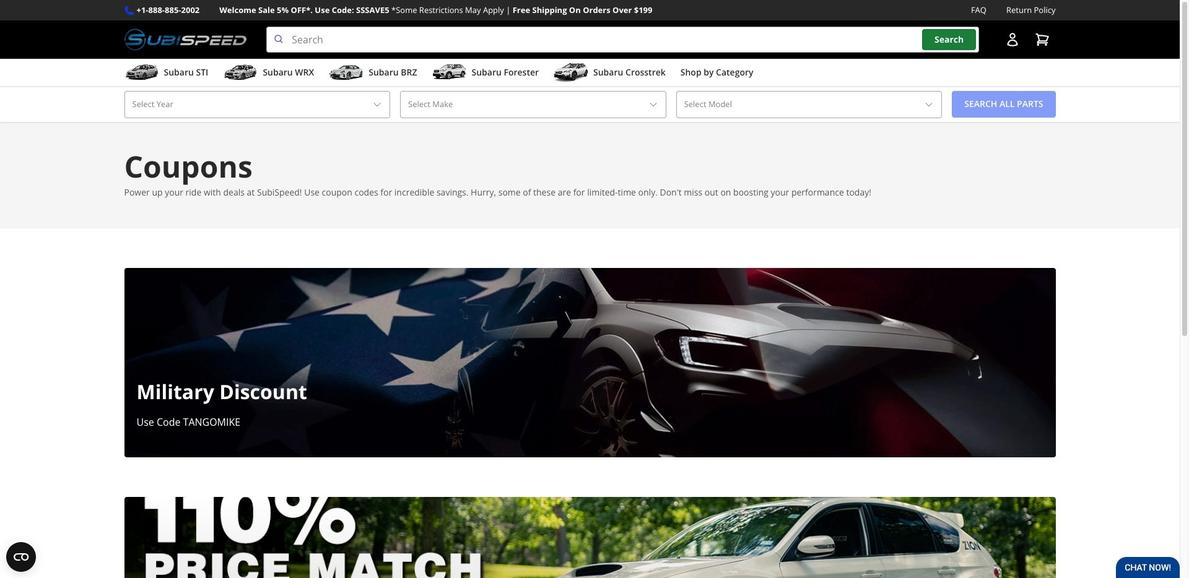 Task type: describe. For each thing, give the bounding box(es) containing it.
Select Make button
[[400, 91, 666, 118]]

subispeed logo image
[[124, 27, 247, 53]]

Select Year button
[[124, 91, 390, 118]]

open widget image
[[6, 543, 36, 572]]

a subaru sti thumbnail image image
[[124, 63, 159, 82]]

a subaru forester thumbnail image image
[[432, 63, 467, 82]]

button image
[[1005, 32, 1020, 47]]

a subaru crosstrek thumbnail image image
[[554, 63, 588, 82]]

select model image
[[924, 100, 934, 110]]

select make image
[[648, 100, 658, 110]]



Task type: vqa. For each thing, say whether or not it's contained in the screenshot.
button icon
yes



Task type: locate. For each thing, give the bounding box(es) containing it.
search input field
[[266, 27, 979, 53]]

Select Model button
[[676, 91, 942, 118]]

a subaru wrx thumbnail image image
[[223, 63, 258, 82]]

select year image
[[372, 100, 382, 110]]

a subaru brz thumbnail image image
[[329, 63, 364, 82]]



